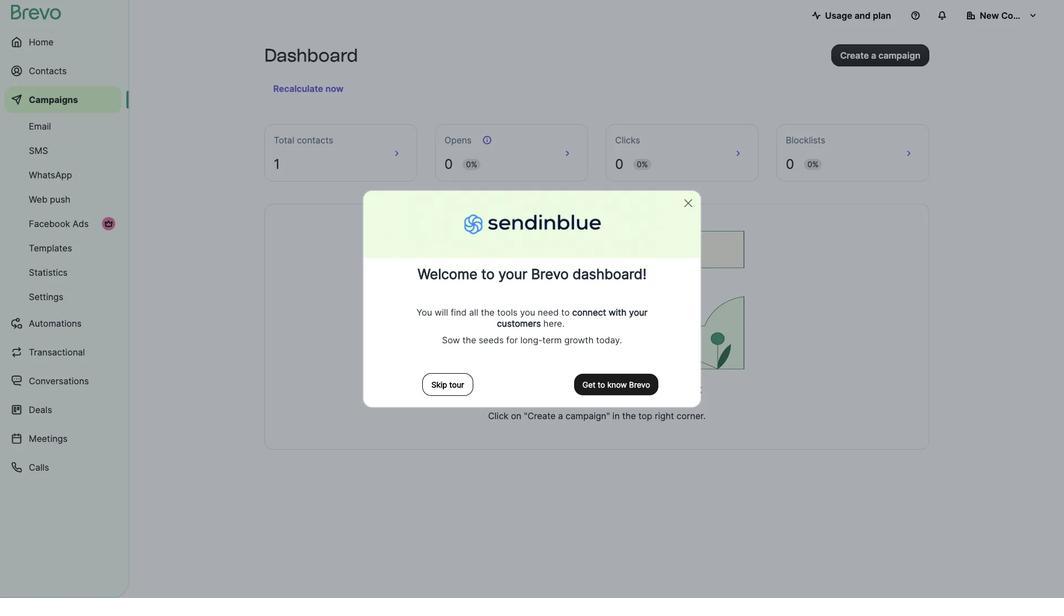Task type: locate. For each thing, give the bounding box(es) containing it.
campaign down plan
[[878, 50, 921, 61]]

0% down opens
[[466, 160, 477, 169]]

1 horizontal spatial a
[[871, 50, 876, 61]]

1 vertical spatial a
[[558, 411, 563, 422]]

contacts
[[297, 135, 333, 146]]

email link
[[4, 115, 122, 137]]

campaign"
[[566, 411, 610, 422]]

3 0% from the left
[[807, 160, 819, 169]]

0% down 'clicks'
[[637, 160, 648, 169]]

0 down blocklists
[[786, 156, 794, 172]]

settings
[[29, 292, 63, 303]]

push
[[50, 194, 70, 205]]

0%
[[466, 160, 477, 169], [637, 160, 648, 169], [807, 160, 819, 169]]

top
[[638, 411, 652, 422]]

facebook ads
[[29, 218, 89, 229]]

sms
[[29, 145, 48, 156]]

corner.
[[677, 411, 706, 422]]

campaign up right
[[630, 383, 682, 396]]

facebook ads link
[[4, 213, 122, 235]]

blocklists
[[786, 135, 825, 146]]

0% for clicks
[[637, 160, 648, 169]]

3 0 from the left
[[786, 156, 794, 172]]

campaign
[[878, 50, 921, 61], [630, 383, 682, 396]]

campaigns link
[[4, 86, 122, 113]]

a right create
[[871, 50, 876, 61]]

recalculate
[[273, 83, 323, 94]]

create
[[840, 50, 869, 61]]

any
[[608, 383, 627, 396]]

a
[[871, 50, 876, 61], [558, 411, 563, 422]]

0% down blocklists
[[807, 160, 819, 169]]

now
[[325, 83, 343, 94]]

campaign inside button
[[878, 50, 921, 61]]

2 0 from the left
[[615, 156, 623, 172]]

0 vertical spatial campaign
[[878, 50, 921, 61]]

in
[[612, 411, 620, 422]]

create a campaign
[[840, 50, 921, 61]]

conversations
[[29, 376, 89, 387]]

click on "create a campaign" in the top right corner.
[[488, 411, 706, 422]]

"create
[[524, 411, 556, 422]]

meetings
[[29, 433, 68, 444]]

meetings link
[[4, 426, 122, 452]]

0 horizontal spatial 0
[[444, 156, 453, 172]]

settings link
[[4, 286, 122, 308]]

1 horizontal spatial 0%
[[637, 160, 648, 169]]

1 horizontal spatial campaign
[[878, 50, 921, 61]]

0 for blocklists
[[786, 156, 794, 172]]

1 vertical spatial campaign
[[630, 383, 682, 396]]

2 0% from the left
[[637, 160, 648, 169]]

new company button
[[958, 4, 1046, 27]]

statistics
[[29, 267, 68, 278]]

usage and plan
[[825, 10, 891, 21]]

the
[[622, 411, 636, 422]]

web
[[29, 194, 47, 205]]

created
[[564, 383, 605, 396]]

1 horizontal spatial 0
[[615, 156, 623, 172]]

a inside button
[[871, 50, 876, 61]]

on
[[511, 411, 521, 422]]

dashboard
[[264, 45, 358, 66]]

facebook
[[29, 218, 70, 229]]

web push
[[29, 194, 70, 205]]

you have not created any campaign yet
[[492, 383, 702, 396]]

web push link
[[4, 188, 122, 211]]

you
[[492, 383, 512, 396]]

0 horizontal spatial 0%
[[466, 160, 477, 169]]

home link
[[4, 29, 122, 55]]

0 down opens
[[444, 156, 453, 172]]

campaigns
[[29, 94, 78, 105]]

1 0% from the left
[[466, 160, 477, 169]]

2 horizontal spatial 0
[[786, 156, 794, 172]]

transactional link
[[4, 339, 122, 366]]

have
[[515, 383, 540, 396]]

0
[[444, 156, 453, 172], [615, 156, 623, 172], [786, 156, 794, 172]]

0 vertical spatial a
[[871, 50, 876, 61]]

right
[[655, 411, 674, 422]]

0 down 'clicks'
[[615, 156, 623, 172]]

0 horizontal spatial campaign
[[630, 383, 682, 396]]

contacts
[[29, 65, 67, 76]]

1 0 from the left
[[444, 156, 453, 172]]

2 horizontal spatial 0%
[[807, 160, 819, 169]]

0 horizontal spatial a
[[558, 411, 563, 422]]

a right "create
[[558, 411, 563, 422]]

deals link
[[4, 397, 122, 423]]

calls
[[29, 462, 49, 473]]

company
[[1001, 10, 1042, 21]]



Task type: describe. For each thing, give the bounding box(es) containing it.
whatsapp
[[29, 170, 72, 181]]

clicks
[[615, 135, 640, 146]]

automations
[[29, 318, 82, 329]]

1
[[274, 156, 280, 172]]

yet
[[685, 383, 702, 396]]

conversations link
[[4, 368, 122, 395]]

total
[[274, 135, 294, 146]]

new company
[[980, 10, 1042, 21]]

whatsapp link
[[4, 164, 122, 186]]

templates
[[29, 243, 72, 254]]

email
[[29, 121, 51, 132]]

total contacts
[[274, 135, 333, 146]]

calls link
[[4, 454, 122, 481]]

sms link
[[4, 140, 122, 162]]

contacts link
[[4, 58, 122, 84]]

0% for blocklists
[[807, 160, 819, 169]]

transactional
[[29, 347, 85, 358]]

recalculate now button
[[269, 80, 348, 98]]

usage
[[825, 10, 852, 21]]

left___rvooi image
[[104, 219, 113, 228]]

new
[[980, 10, 999, 21]]

opens
[[444, 135, 472, 146]]

not
[[543, 383, 561, 396]]

home
[[29, 37, 54, 48]]

click
[[488, 411, 508, 422]]

recalculate now
[[273, 83, 343, 94]]

and
[[854, 10, 871, 21]]

deals
[[29, 405, 52, 416]]

plan
[[873, 10, 891, 21]]

templates link
[[4, 237, 122, 259]]

statistics link
[[4, 262, 122, 284]]

automations link
[[4, 310, 122, 337]]

create a campaign button
[[831, 44, 929, 67]]

ads
[[73, 218, 89, 229]]

0 for clicks
[[615, 156, 623, 172]]

usage and plan button
[[803, 4, 900, 27]]



Task type: vqa. For each thing, say whether or not it's contained in the screenshot.
0 to the left
yes



